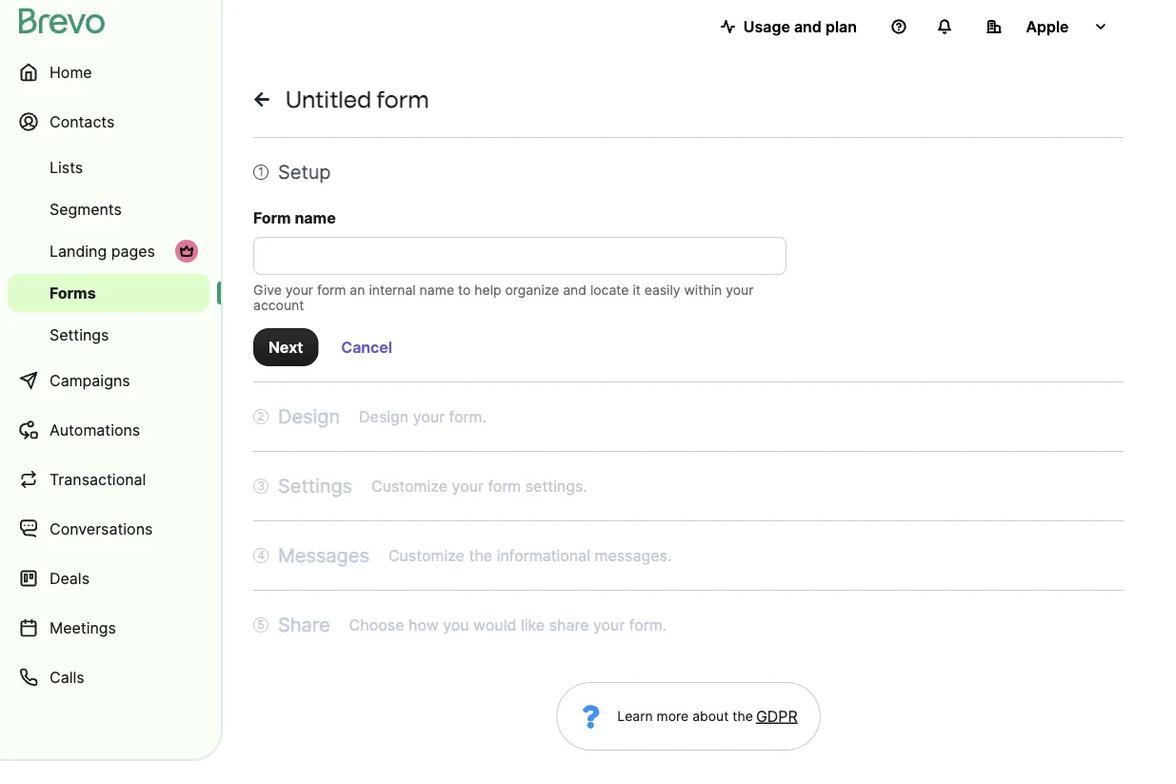 Task type: describe. For each thing, give the bounding box(es) containing it.
form
[[253, 209, 291, 227]]

forms link
[[8, 274, 209, 312]]

0 horizontal spatial the
[[469, 547, 492, 565]]

4
[[257, 549, 265, 563]]

give your form an internal name to help organize and locate it easily within your account
[[253, 282, 754, 314]]

apple
[[1026, 17, 1069, 36]]

landing
[[50, 242, 107, 260]]

more
[[657, 709, 689, 725]]

transactional link
[[8, 457, 209, 503]]

1 horizontal spatial settings
[[278, 475, 352, 498]]

choose how you would like share your form.
[[349, 616, 667, 635]]

form for customize
[[488, 477, 521, 496]]

next
[[269, 338, 303, 357]]

an
[[350, 282, 365, 299]]

gdpr link
[[753, 706, 798, 728]]

messages.
[[595, 547, 672, 565]]

within
[[684, 282, 722, 299]]

form for give
[[317, 282, 346, 299]]

left___rvooi image
[[179, 244, 194, 259]]

1 vertical spatial form.
[[629, 616, 667, 635]]

how
[[408, 616, 439, 635]]

plan
[[825, 17, 857, 36]]

and inside give your form an internal name to help organize and locate it easily within your account
[[563, 282, 587, 299]]

design for design your form.
[[359, 408, 409, 426]]

you
[[443, 616, 469, 635]]

your right within
[[726, 282, 754, 299]]

landing pages
[[50, 242, 155, 260]]

lists link
[[8, 149, 209, 187]]

learn
[[617, 709, 653, 725]]

like
[[521, 616, 545, 635]]

it
[[633, 282, 641, 299]]

lists
[[50, 158, 83, 177]]

conversations
[[50, 520, 153, 538]]

help
[[474, 282, 501, 299]]

automations
[[50, 421, 140, 439]]

segments link
[[8, 190, 209, 229]]

apple button
[[971, 8, 1124, 46]]

5
[[257, 618, 264, 632]]

transactional
[[50, 470, 146, 489]]

untitled
[[286, 85, 371, 113]]

meetings
[[50, 619, 116, 637]]

setup
[[278, 160, 331, 184]]

landing pages link
[[8, 232, 209, 270]]

customize the informational messages.
[[388, 547, 672, 565]]

the inside the learn more about the gdpr
[[732, 709, 753, 725]]

segments
[[50, 200, 122, 219]]

settings link
[[8, 316, 209, 354]]

pages
[[111, 242, 155, 260]]

customize for settings
[[371, 477, 448, 496]]

gdpr
[[756, 707, 798, 726]]

contacts link
[[8, 99, 209, 145]]

about
[[692, 709, 729, 725]]

customize your form settings.
[[371, 477, 587, 496]]



Task type: locate. For each thing, give the bounding box(es) containing it.
0 vertical spatial and
[[794, 17, 822, 36]]

informational
[[497, 547, 590, 565]]

your
[[285, 282, 313, 299], [726, 282, 754, 299], [413, 408, 445, 426], [452, 477, 484, 496], [593, 616, 625, 635]]

form name
[[253, 209, 336, 227]]

the right about
[[732, 709, 753, 725]]

settings inside "link"
[[50, 326, 109, 344]]

3
[[257, 479, 265, 493]]

name
[[295, 209, 336, 227], [420, 282, 454, 299]]

1 vertical spatial name
[[420, 282, 454, 299]]

locate
[[590, 282, 629, 299]]

organize
[[505, 282, 559, 299]]

2 vertical spatial form
[[488, 477, 521, 496]]

form left an
[[317, 282, 346, 299]]

settings
[[50, 326, 109, 344], [278, 475, 352, 498]]

2
[[257, 410, 264, 424]]

your right share
[[593, 616, 625, 635]]

design right 2
[[278, 405, 340, 428]]

settings right 3
[[278, 475, 352, 498]]

customize up how
[[388, 547, 465, 565]]

name inside give your form an internal name to help organize and locate it easily within your account
[[420, 282, 454, 299]]

design your form.
[[359, 408, 486, 426]]

to
[[458, 282, 471, 299]]

0 horizontal spatial form.
[[449, 408, 486, 426]]

and
[[794, 17, 822, 36], [563, 282, 587, 299]]

0 vertical spatial form
[[377, 85, 429, 113]]

home
[[50, 63, 92, 81]]

customize for messages
[[388, 547, 465, 565]]

and left the plan
[[794, 17, 822, 36]]

and left locate
[[563, 282, 587, 299]]

form
[[377, 85, 429, 113], [317, 282, 346, 299], [488, 477, 521, 496]]

easily
[[644, 282, 680, 299]]

your for customize your form settings.
[[452, 477, 484, 496]]

design for design
[[278, 405, 340, 428]]

calls
[[50, 668, 84, 687]]

1 horizontal spatial name
[[420, 282, 454, 299]]

0 horizontal spatial form
[[317, 282, 346, 299]]

design
[[278, 405, 340, 428], [359, 408, 409, 426]]

0 vertical spatial name
[[295, 209, 336, 227]]

0 vertical spatial customize
[[371, 477, 448, 496]]

customize
[[371, 477, 448, 496], [388, 547, 465, 565]]

form right untitled
[[377, 85, 429, 113]]

1 horizontal spatial and
[[794, 17, 822, 36]]

settings down forms
[[50, 326, 109, 344]]

1 horizontal spatial design
[[359, 408, 409, 426]]

cancel
[[341, 338, 392, 357]]

0 horizontal spatial design
[[278, 405, 340, 428]]

1 horizontal spatial the
[[732, 709, 753, 725]]

untitled form
[[286, 85, 429, 113]]

design down cancel button
[[359, 408, 409, 426]]

form left 'settings.'
[[488, 477, 521, 496]]

calls link
[[8, 655, 209, 701]]

campaigns link
[[8, 358, 209, 404]]

messages
[[278, 544, 369, 567]]

conversations link
[[8, 507, 209, 552]]

name right 'form'
[[295, 209, 336, 227]]

form. down messages.
[[629, 616, 667, 635]]

your for design your form.
[[413, 408, 445, 426]]

None text field
[[253, 237, 787, 275]]

give
[[253, 282, 282, 299]]

1 vertical spatial and
[[563, 282, 587, 299]]

2 horizontal spatial form
[[488, 477, 521, 496]]

account
[[253, 298, 304, 314]]

deals link
[[8, 556, 209, 602]]

internal
[[369, 282, 416, 299]]

0 vertical spatial settings
[[50, 326, 109, 344]]

the left informational
[[469, 547, 492, 565]]

1 vertical spatial the
[[732, 709, 753, 725]]

forms
[[50, 284, 96, 302]]

and inside usage and plan button
[[794, 17, 822, 36]]

meetings link
[[8, 606, 209, 651]]

usage and plan
[[743, 17, 857, 36]]

0 horizontal spatial name
[[295, 209, 336, 227]]

0 vertical spatial the
[[469, 547, 492, 565]]

next button
[[253, 329, 318, 367]]

your up customize your form settings.
[[413, 408, 445, 426]]

learn more about the gdpr
[[617, 707, 798, 726]]

1 vertical spatial settings
[[278, 475, 352, 498]]

0 horizontal spatial settings
[[50, 326, 109, 344]]

1 horizontal spatial form.
[[629, 616, 667, 635]]

your down design your form.
[[452, 477, 484, 496]]

customize down design your form.
[[371, 477, 448, 496]]

choose
[[349, 616, 404, 635]]

form.
[[449, 408, 486, 426], [629, 616, 667, 635]]

0 vertical spatial form.
[[449, 408, 486, 426]]

your right give
[[285, 282, 313, 299]]

settings.
[[525, 477, 587, 496]]

1 vertical spatial form
[[317, 282, 346, 299]]

form. up customize your form settings.
[[449, 408, 486, 426]]

share
[[278, 614, 330, 637]]

your for give your form an internal name to help organize and locate it easily within your account
[[285, 282, 313, 299]]

deals
[[50, 569, 90, 588]]

contacts
[[50, 112, 115, 131]]

form inside give your form an internal name to help organize and locate it easily within your account
[[317, 282, 346, 299]]

usage and plan button
[[705, 8, 872, 46]]

the
[[469, 547, 492, 565], [732, 709, 753, 725]]

cancel button
[[326, 329, 408, 367]]

0 horizontal spatial and
[[563, 282, 587, 299]]

1
[[258, 165, 264, 179]]

name left to
[[420, 282, 454, 299]]

campaigns
[[50, 371, 130, 390]]

1 horizontal spatial form
[[377, 85, 429, 113]]

home link
[[8, 50, 209, 95]]

would
[[473, 616, 516, 635]]

automations link
[[8, 408, 209, 453]]

share
[[549, 616, 589, 635]]

1 vertical spatial customize
[[388, 547, 465, 565]]

usage
[[743, 17, 790, 36]]



Task type: vqa. For each thing, say whether or not it's contained in the screenshot.


